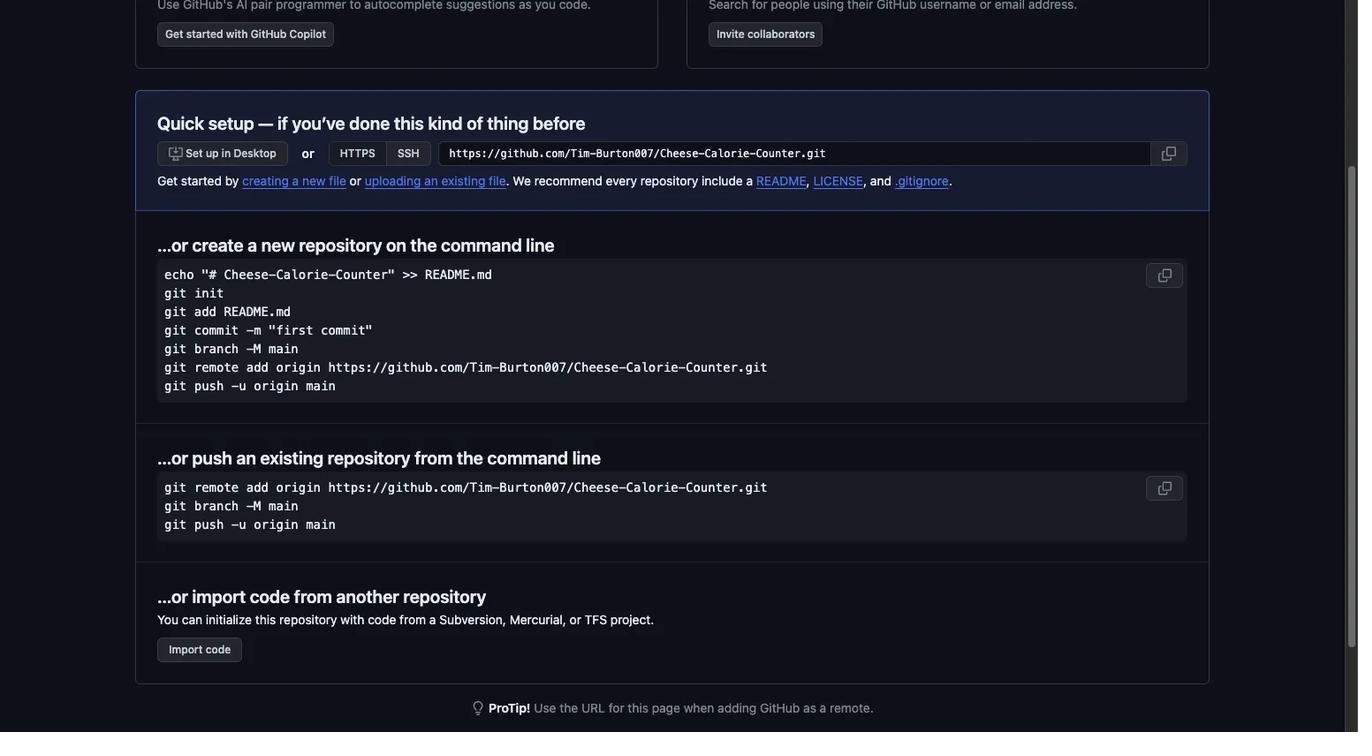 Task type: describe. For each thing, give the bounding box(es) containing it.
invite collaborators
[[717, 27, 815, 41]]

a right as
[[820, 701, 827, 716]]

push inside the echo "# cheese-calorie-counter" >> readme.md git init git add readme.md git commit -m "first commit" git branch -m main git remote add origin https://github.com/tim-burton007/cheese-calorie-counter.git git push -u origin main
[[194, 379, 224, 393]]

quick
[[157, 113, 204, 133]]

line for …or push an existing repository from the command line
[[572, 448, 601, 468]]

https button
[[329, 141, 386, 166]]

1 vertical spatial readme.md
[[224, 305, 291, 319]]

the for on
[[411, 235, 437, 255]]

if
[[278, 113, 288, 133]]

before
[[533, 113, 586, 133]]

light bulb image
[[471, 701, 486, 716]]

desktop download image
[[169, 147, 183, 161]]

cheese-
[[224, 267, 276, 282]]

we
[[513, 173, 531, 188]]

m
[[254, 323, 261, 337]]

and
[[871, 173, 892, 188]]

1 vertical spatial copy to clipboard image
[[1158, 481, 1172, 495]]

thing
[[487, 113, 529, 133]]

2 git from the top
[[164, 305, 187, 319]]

invite
[[717, 27, 745, 41]]

counter.git inside the echo "# cheese-calorie-counter" >> readme.md git init git add readme.md git commit -m "first commit" git branch -m main git remote add origin https://github.com/tim-burton007/cheese-calorie-counter.git git push -u origin main
[[686, 360, 768, 374]]

4 git from the top
[[164, 342, 187, 356]]

.gitignore
[[895, 173, 949, 188]]

…or inside "…or import code from another repository you can initialize this repository with code from a subversion, mercurial, or tfs project."
[[157, 586, 188, 607]]

git remote add origin https://github.com/tim-burton007/cheese-calorie-counter.git git branch -m main git push -u origin main
[[164, 480, 768, 532]]

tfs
[[585, 612, 607, 627]]

7 git from the top
[[164, 480, 187, 495]]

you've
[[292, 113, 345, 133]]

counter"
[[336, 267, 395, 282]]

readme link
[[757, 173, 807, 188]]

initialize
[[206, 612, 252, 627]]

commit"
[[321, 323, 373, 337]]

0 vertical spatial this
[[394, 113, 424, 133]]

when
[[684, 701, 715, 716]]

1 git from the top
[[164, 286, 187, 300]]

or inside "…or import code from another repository you can initialize this repository with code from a subversion, mercurial, or tfs project."
[[570, 612, 582, 627]]

command for …or push an existing repository from the command line
[[487, 448, 568, 468]]

2 , from the left
[[864, 173, 867, 188]]

1 , from the left
[[807, 173, 810, 188]]

u inside the echo "# cheese-calorie-counter" >> readme.md git init git add readme.md git commit -m "first commit" git branch -m main git remote add origin https://github.com/tim-burton007/cheese-calorie-counter.git git push -u origin main
[[239, 379, 246, 393]]

page
[[652, 701, 681, 716]]

started for with
[[186, 27, 223, 41]]

9 git from the top
[[164, 518, 187, 532]]

"first
[[269, 323, 313, 337]]

u inside git remote add origin https://github.com/tim-burton007/cheese-calorie-counter.git git branch -m main git push -u origin main
[[239, 518, 246, 532]]

url
[[582, 701, 605, 716]]

.gitignore link
[[895, 173, 949, 188]]

init
[[194, 286, 224, 300]]

2 horizontal spatial the
[[560, 701, 578, 716]]

1 horizontal spatial existing
[[442, 173, 486, 188]]

line for …or create a new repository on the command line
[[526, 235, 555, 255]]

1 vertical spatial push
[[192, 448, 232, 468]]

command for …or create a new repository on the command line
[[441, 235, 522, 255]]

this inside "…or import code from another repository you can initialize this repository with code from a subversion, mercurial, or tfs project."
[[255, 612, 276, 627]]

protip!
[[489, 701, 531, 716]]

create
[[192, 235, 244, 255]]

…or for …or push an existing repository from the command line
[[157, 448, 188, 468]]

1 . from the left
[[506, 173, 510, 188]]

set up in desktop link
[[157, 141, 288, 166]]

Clone URL text field
[[438, 141, 1152, 166]]

get started by creating a new file or uploading an existing file .                we recommend every repository include a readme , license ,               and .gitignore .
[[157, 173, 953, 188]]

2 vertical spatial code
[[206, 643, 231, 656]]

protip! use the url for this page when adding github as a remote.
[[489, 701, 874, 716]]

1 vertical spatial from
[[294, 586, 332, 607]]

for
[[609, 701, 625, 716]]

echo "# cheese-calorie-counter" >> readme.md git init git add readme.md git commit -m "first commit" git branch -m main git remote add origin https://github.com/tim-burton007/cheese-calorie-counter.git git push -u origin main
[[164, 267, 768, 393]]

get started with github copilot
[[165, 27, 326, 41]]

a up the cheese-
[[248, 235, 257, 255]]

set
[[186, 147, 203, 160]]

https
[[340, 147, 376, 160]]

collaborators
[[748, 27, 815, 41]]

0 vertical spatial copy to clipboard image
[[1162, 147, 1176, 161]]

ssh
[[398, 147, 420, 160]]

…or create a new repository on the command line
[[157, 235, 555, 255]]

import code link
[[157, 638, 242, 662]]

"#
[[202, 267, 217, 282]]

0 vertical spatial an
[[424, 173, 438, 188]]

5 git from the top
[[164, 360, 187, 374]]

subversion,
[[440, 612, 506, 627]]

uploading
[[365, 173, 421, 188]]

another
[[336, 586, 399, 607]]

…or import code from another repository you can initialize this repository with code from a subversion, mercurial, or tfs project.
[[157, 586, 654, 627]]

include
[[702, 173, 743, 188]]

0 vertical spatial with
[[226, 27, 248, 41]]

ssh button
[[386, 141, 431, 166]]

0 vertical spatial add
[[194, 305, 217, 319]]

commit
[[194, 323, 239, 337]]

kind
[[428, 113, 463, 133]]

1 horizontal spatial or
[[350, 173, 361, 188]]



Task type: locate. For each thing, give the bounding box(es) containing it.
command down we
[[441, 235, 522, 255]]

1 horizontal spatial ,
[[864, 173, 867, 188]]

…or for …or create a new repository on the command line
[[157, 235, 188, 255]]

1 horizontal spatial an
[[424, 173, 438, 188]]

file down https button
[[329, 173, 346, 188]]

2 …or from the top
[[157, 448, 188, 468]]

started for by
[[181, 173, 222, 188]]

with inside "…or import code from another repository you can initialize this repository with code from a subversion, mercurial, or tfs project."
[[341, 612, 365, 627]]

1 vertical spatial u
[[239, 518, 246, 532]]

mercurial,
[[510, 612, 566, 627]]

1 vertical spatial remote
[[194, 480, 239, 495]]

1 vertical spatial with
[[341, 612, 365, 627]]

0 horizontal spatial code
[[206, 643, 231, 656]]

u down commit
[[239, 379, 246, 393]]

a inside "…or import code from another repository you can initialize this repository with code from a subversion, mercurial, or tfs project."
[[430, 612, 436, 627]]

0 horizontal spatial line
[[526, 235, 555, 255]]

3 git from the top
[[164, 323, 187, 337]]

0 vertical spatial remote
[[194, 360, 239, 374]]

0 vertical spatial from
[[415, 448, 453, 468]]

1 branch from the top
[[194, 342, 239, 356]]

2 vertical spatial the
[[560, 701, 578, 716]]

import
[[169, 643, 203, 656]]

calorie-
[[276, 267, 336, 282], [626, 360, 686, 374], [626, 480, 686, 495]]

>>
[[403, 267, 418, 282]]

license
[[814, 173, 864, 188]]

0 vertical spatial https://github.com/tim-
[[328, 360, 500, 374]]

github inside get started with github copilot link
[[251, 27, 287, 41]]

1 m from the top
[[254, 342, 261, 356]]

0 horizontal spatial ,
[[807, 173, 810, 188]]

get for get started by creating a new file or uploading an existing file .                we recommend every repository include a readme , license ,               and .gitignore .
[[157, 173, 178, 188]]

main
[[269, 342, 299, 356], [306, 379, 336, 393], [269, 499, 299, 513], [306, 518, 336, 532]]

from left subversion,
[[400, 612, 426, 627]]

0 vertical spatial get
[[165, 27, 183, 41]]

code
[[250, 586, 290, 607], [368, 612, 396, 627], [206, 643, 231, 656]]

remote inside git remote add origin https://github.com/tim-burton007/cheese-calorie-counter.git git branch -m main git push -u origin main
[[194, 480, 239, 495]]

—
[[258, 113, 274, 133]]

adding
[[718, 701, 757, 716]]

desktop
[[234, 147, 276, 160]]

get for get started with github copilot
[[165, 27, 183, 41]]

remote.
[[830, 701, 874, 716]]

branch inside git remote add origin https://github.com/tim-burton007/cheese-calorie-counter.git git branch -m main git push -u origin main
[[194, 499, 239, 513]]

an
[[424, 173, 438, 188], [236, 448, 256, 468]]

0 horizontal spatial with
[[226, 27, 248, 41]]

or up creating a new file link on the left top of the page
[[302, 146, 314, 161]]

started
[[186, 27, 223, 41], [181, 173, 222, 188]]

1 vertical spatial …or
[[157, 448, 188, 468]]

2 vertical spatial push
[[194, 518, 224, 532]]

2 file from the left
[[489, 173, 506, 188]]

2 u from the top
[[239, 518, 246, 532]]

https://github.com/tim-
[[328, 360, 500, 374], [328, 480, 500, 495]]

1 horizontal spatial this
[[394, 113, 424, 133]]

1 vertical spatial get
[[157, 173, 178, 188]]

2 horizontal spatial this
[[628, 701, 649, 716]]

repository
[[641, 173, 699, 188], [299, 235, 382, 255], [328, 448, 411, 468], [403, 586, 486, 607], [279, 612, 337, 627]]

0 vertical spatial existing
[[442, 173, 486, 188]]

2 vertical spatial from
[[400, 612, 426, 627]]

existing
[[442, 173, 486, 188], [260, 448, 324, 468]]

0 horizontal spatial file
[[329, 173, 346, 188]]

2 m from the top
[[254, 499, 261, 513]]

readme.md right >>
[[425, 267, 492, 282]]

,
[[807, 173, 810, 188], [864, 173, 867, 188]]

. left we
[[506, 173, 510, 188]]

1 u from the top
[[239, 379, 246, 393]]

0 horizontal spatial .
[[506, 173, 510, 188]]

get started with github copilot link
[[157, 22, 334, 47]]

u
[[239, 379, 246, 393], [239, 518, 246, 532]]

calorie- inside git remote add origin https://github.com/tim-burton007/cheese-calorie-counter.git git branch -m main git push -u origin main
[[626, 480, 686, 495]]

code up 'initialize'
[[250, 586, 290, 607]]

you
[[157, 612, 179, 627]]

on
[[386, 235, 407, 255]]

or left tfs
[[570, 612, 582, 627]]

1 horizontal spatial readme.md
[[425, 267, 492, 282]]

1 vertical spatial add
[[246, 360, 269, 374]]

2 branch from the top
[[194, 499, 239, 513]]

of
[[467, 113, 483, 133]]

0 horizontal spatial an
[[236, 448, 256, 468]]

1 horizontal spatial .
[[949, 173, 953, 188]]

1 https://github.com/tim- from the top
[[328, 360, 500, 374]]

file
[[329, 173, 346, 188], [489, 173, 506, 188]]

0 horizontal spatial or
[[302, 146, 314, 161]]

as
[[804, 701, 817, 716]]

or down https button
[[350, 173, 361, 188]]

0 vertical spatial burton007/cheese-
[[500, 360, 626, 374]]

echo
[[164, 267, 194, 282]]

0 vertical spatial code
[[250, 586, 290, 607]]

0 vertical spatial or
[[302, 146, 314, 161]]

https://github.com/tim- down commit"
[[328, 360, 500, 374]]

0 vertical spatial m
[[254, 342, 261, 356]]

every
[[606, 173, 637, 188]]

0 vertical spatial push
[[194, 379, 224, 393]]

new right creating
[[302, 173, 326, 188]]

this up ssh
[[394, 113, 424, 133]]

1 vertical spatial command
[[487, 448, 568, 468]]

0 vertical spatial branch
[[194, 342, 239, 356]]

this
[[394, 113, 424, 133], [255, 612, 276, 627], [628, 701, 649, 716]]

push
[[194, 379, 224, 393], [192, 448, 232, 468], [194, 518, 224, 532]]

1 vertical spatial or
[[350, 173, 361, 188]]

the for from
[[457, 448, 483, 468]]

command up git remote add origin https://github.com/tim-burton007/cheese-calorie-counter.git git branch -m main git push -u origin main
[[487, 448, 568, 468]]

import code
[[169, 643, 231, 656]]

m inside git remote add origin https://github.com/tim-burton007/cheese-calorie-counter.git git branch -m main git push -u origin main
[[254, 499, 261, 513]]

a right include
[[746, 173, 753, 188]]

uploading an existing file link
[[365, 173, 506, 188]]

from
[[415, 448, 453, 468], [294, 586, 332, 607], [400, 612, 426, 627]]

0 horizontal spatial existing
[[260, 448, 324, 468]]

1 file from the left
[[329, 173, 346, 188]]

use
[[534, 701, 556, 716]]

https://github.com/tim- inside git remote add origin https://github.com/tim-burton007/cheese-calorie-counter.git git branch -m main git push -u origin main
[[328, 480, 500, 495]]

or
[[302, 146, 314, 161], [350, 173, 361, 188], [570, 612, 582, 627]]

quick setup — if you've done this kind of thing before
[[157, 113, 586, 133]]

0 vertical spatial readme.md
[[425, 267, 492, 282]]

1 vertical spatial line
[[572, 448, 601, 468]]

2 . from the left
[[949, 173, 953, 188]]

copy to clipboard image
[[1158, 268, 1172, 282]]

this right for
[[628, 701, 649, 716]]

a left subversion,
[[430, 612, 436, 627]]

add
[[194, 305, 217, 319], [246, 360, 269, 374], [246, 480, 269, 495]]

1 vertical spatial the
[[457, 448, 483, 468]]

from left another
[[294, 586, 332, 607]]

1 vertical spatial m
[[254, 499, 261, 513]]

1 vertical spatial an
[[236, 448, 256, 468]]

0 horizontal spatial this
[[255, 612, 276, 627]]

in
[[222, 147, 231, 160]]

file left we
[[489, 173, 506, 188]]

0 vertical spatial calorie-
[[276, 267, 336, 282]]

1 vertical spatial burton007/cheese-
[[500, 480, 626, 495]]

0 vertical spatial started
[[186, 27, 223, 41]]

0 vertical spatial github
[[251, 27, 287, 41]]

0 horizontal spatial github
[[251, 27, 287, 41]]

counter.git inside git remote add origin https://github.com/tim-burton007/cheese-calorie-counter.git git branch -m main git push -u origin main
[[686, 480, 768, 495]]

setup
[[208, 113, 254, 133]]

1 vertical spatial calorie-
[[626, 360, 686, 374]]

0 horizontal spatial new
[[261, 235, 295, 255]]

0 vertical spatial line
[[526, 235, 555, 255]]

1 horizontal spatial with
[[341, 612, 365, 627]]

0 vertical spatial command
[[441, 235, 522, 255]]

add inside git remote add origin https://github.com/tim-burton007/cheese-calorie-counter.git git branch -m main git push -u origin main
[[246, 480, 269, 495]]

0 vertical spatial u
[[239, 379, 246, 393]]

2 vertical spatial or
[[570, 612, 582, 627]]

a right creating
[[292, 173, 299, 188]]

1 remote from the top
[[194, 360, 239, 374]]

set up in desktop
[[183, 147, 276, 160]]

https://github.com/tim- down …or push an existing repository from the command line
[[328, 480, 500, 495]]

branch inside the echo "# cheese-calorie-counter" >> readme.md git init git add readme.md git commit -m "first commit" git branch -m main git remote add origin https://github.com/tim-burton007/cheese-calorie-counter.git git push -u origin main
[[194, 342, 239, 356]]

1 horizontal spatial new
[[302, 173, 326, 188]]

2 remote from the top
[[194, 480, 239, 495]]

1 horizontal spatial file
[[489, 173, 506, 188]]

remote inside the echo "# cheese-calorie-counter" >> readme.md git init git add readme.md git commit -m "first commit" git branch -m main git remote add origin https://github.com/tim-burton007/cheese-calorie-counter.git git push -u origin main
[[194, 360, 239, 374]]

github left as
[[760, 701, 800, 716]]

1 horizontal spatial github
[[760, 701, 800, 716]]

branch
[[194, 342, 239, 356], [194, 499, 239, 513]]

license link
[[814, 173, 864, 188]]

1 horizontal spatial code
[[250, 586, 290, 607]]

the right use
[[560, 701, 578, 716]]

-
[[246, 323, 254, 337], [246, 342, 254, 356], [231, 379, 239, 393], [246, 499, 254, 513], [231, 518, 239, 532]]

1 vertical spatial started
[[181, 173, 222, 188]]

invite collaborators link
[[709, 22, 823, 47]]

1 burton007/cheese- from the top
[[500, 360, 626, 374]]

1 vertical spatial this
[[255, 612, 276, 627]]

new up the cheese-
[[261, 235, 295, 255]]

recommend
[[535, 173, 603, 188]]

burton007/cheese- inside git remote add origin https://github.com/tim-burton007/cheese-calorie-counter.git git branch -m main git push -u origin main
[[500, 480, 626, 495]]

1 counter.git from the top
[[686, 360, 768, 374]]

with left copilot
[[226, 27, 248, 41]]

from up git remote add origin https://github.com/tim-burton007/cheese-calorie-counter.git git branch -m main git push -u origin main
[[415, 448, 453, 468]]

this right 'initialize'
[[255, 612, 276, 627]]

6 git from the top
[[164, 379, 187, 393]]

…or push an existing repository from the command line
[[157, 448, 601, 468]]

3 …or from the top
[[157, 586, 188, 607]]

0 vertical spatial new
[[302, 173, 326, 188]]

0 vertical spatial …or
[[157, 235, 188, 255]]

https://github.com/tim- inside the echo "# cheese-calorie-counter" >> readme.md git init git add readme.md git commit -m "first commit" git branch -m main git remote add origin https://github.com/tim-burton007/cheese-calorie-counter.git git push -u origin main
[[328, 360, 500, 374]]

new
[[302, 173, 326, 188], [261, 235, 295, 255]]

1 …or from the top
[[157, 235, 188, 255]]

2 vertical spatial add
[[246, 480, 269, 495]]

remote
[[194, 360, 239, 374], [194, 480, 239, 495]]

creating
[[242, 173, 289, 188]]

0 horizontal spatial readme.md
[[224, 305, 291, 319]]

counter.git
[[686, 360, 768, 374], [686, 480, 768, 495]]

.
[[506, 173, 510, 188], [949, 173, 953, 188]]

readme.md
[[425, 267, 492, 282], [224, 305, 291, 319]]

1 vertical spatial existing
[[260, 448, 324, 468]]

copy to clipboard image
[[1162, 147, 1176, 161], [1158, 481, 1172, 495]]

0 vertical spatial the
[[411, 235, 437, 255]]

1 vertical spatial code
[[368, 612, 396, 627]]

git
[[164, 286, 187, 300], [164, 305, 187, 319], [164, 323, 187, 337], [164, 342, 187, 356], [164, 360, 187, 374], [164, 379, 187, 393], [164, 480, 187, 495], [164, 499, 187, 513], [164, 518, 187, 532]]

2 vertical spatial …or
[[157, 586, 188, 607]]

0 vertical spatial counter.git
[[686, 360, 768, 374]]

2 counter.git from the top
[[686, 480, 768, 495]]

1 vertical spatial https://github.com/tim-
[[328, 480, 500, 495]]

project.
[[611, 612, 654, 627]]

up
[[206, 147, 219, 160]]

, left and
[[864, 173, 867, 188]]

2 horizontal spatial or
[[570, 612, 582, 627]]

2 vertical spatial this
[[628, 701, 649, 716]]

the up git remote add origin https://github.com/tim-burton007/cheese-calorie-counter.git git branch -m main git push -u origin main
[[457, 448, 483, 468]]

1 vertical spatial counter.git
[[686, 480, 768, 495]]

origin
[[276, 360, 321, 374], [254, 379, 299, 393], [276, 480, 321, 495], [254, 518, 299, 532]]

u up import
[[239, 518, 246, 532]]

m inside the echo "# cheese-calorie-counter" >> readme.md git init git add readme.md git commit -m "first commit" git branch -m main git remote add origin https://github.com/tim-burton007/cheese-calorie-counter.git git push -u origin main
[[254, 342, 261, 356]]

creating a new file link
[[242, 173, 346, 188]]

push inside git remote add origin https://github.com/tim-burton007/cheese-calorie-counter.git git branch -m main git push -u origin main
[[194, 518, 224, 532]]

code down 'initialize'
[[206, 643, 231, 656]]

1 vertical spatial github
[[760, 701, 800, 716]]

m
[[254, 342, 261, 356], [254, 499, 261, 513]]

1 horizontal spatial line
[[572, 448, 601, 468]]

copilot
[[290, 27, 326, 41]]

1 horizontal spatial the
[[457, 448, 483, 468]]

1 vertical spatial new
[[261, 235, 295, 255]]

…or
[[157, 235, 188, 255], [157, 448, 188, 468], [157, 586, 188, 607]]

a
[[292, 173, 299, 188], [746, 173, 753, 188], [248, 235, 257, 255], [430, 612, 436, 627], [820, 701, 827, 716]]

8 git from the top
[[164, 499, 187, 513]]

readme.md up m
[[224, 305, 291, 319]]

the right the on at the top left of page
[[411, 235, 437, 255]]

readme
[[757, 173, 807, 188]]

the
[[411, 235, 437, 255], [457, 448, 483, 468], [560, 701, 578, 716]]

, left license link
[[807, 173, 810, 188]]

. right and
[[949, 173, 953, 188]]

with down another
[[341, 612, 365, 627]]

burton007/cheese- inside the echo "# cheese-calorie-counter" >> readme.md git init git add readme.md git commit -m "first commit" git branch -m main git remote add origin https://github.com/tim-burton007/cheese-calorie-counter.git git push -u origin main
[[500, 360, 626, 374]]

2 vertical spatial calorie-
[[626, 480, 686, 495]]

github left copilot
[[251, 27, 287, 41]]

0 horizontal spatial the
[[411, 235, 437, 255]]

done
[[349, 113, 390, 133]]

2 horizontal spatial code
[[368, 612, 396, 627]]

can
[[182, 612, 202, 627]]

2 burton007/cheese- from the top
[[500, 480, 626, 495]]

import
[[192, 586, 246, 607]]

by
[[225, 173, 239, 188]]

2 https://github.com/tim- from the top
[[328, 480, 500, 495]]

1 vertical spatial branch
[[194, 499, 239, 513]]

code down another
[[368, 612, 396, 627]]



Task type: vqa. For each thing, say whether or not it's contained in the screenshot.
u
yes



